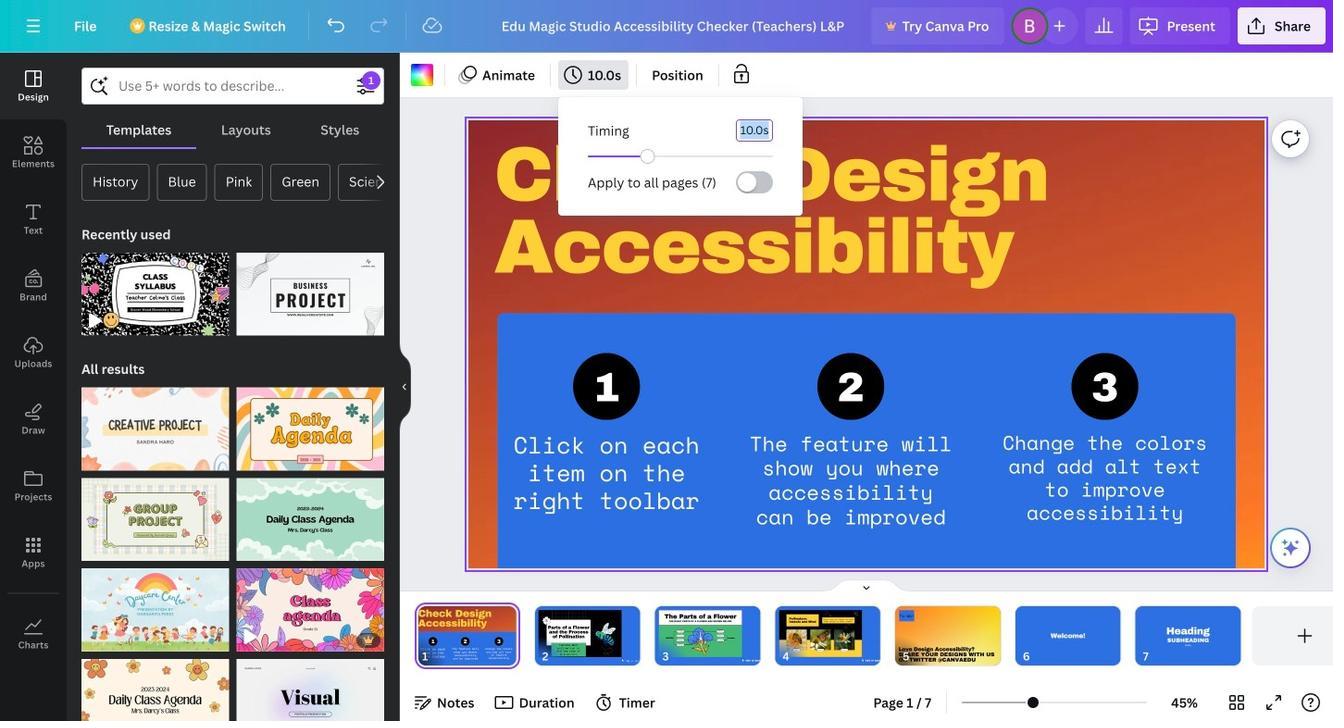 Task type: locate. For each thing, give the bounding box(es) containing it.
Page title text field
[[436, 647, 444, 666]]

canva assistant image
[[1280, 537, 1302, 559]]

orange and yellow retro flower power daily class agenda template group
[[82, 648, 229, 721]]

no colour image
[[411, 64, 433, 86]]

Design title text field
[[487, 7, 865, 44]]

multicolor clouds daily class agenda template group
[[237, 467, 384, 561]]

gradient minimal portfolio proposal presentation group
[[237, 648, 384, 721]]

blue green colorful daycare center presentation group
[[82, 558, 229, 652]]

-- text field
[[737, 120, 772, 141]]

hide pages image
[[822, 579, 911, 594]]

page 1 image
[[415, 607, 520, 666]]

side panel tab list
[[0, 53, 67, 668]]



Task type: describe. For each thing, give the bounding box(es) containing it.
orange groovy retro daily agenda presentation group
[[237, 377, 384, 471]]

colorful scrapbook nostalgia class syllabus blank education presentation group
[[82, 242, 229, 336]]

Zoom button
[[1155, 688, 1215, 718]]

colorful watercolor creative project presentation group
[[82, 377, 229, 471]]

colorful floral illustrative class agenda presentation group
[[237, 558, 384, 652]]

grey minimalist business project presentation group
[[237, 242, 384, 336]]

green colorful cute aesthetic group project presentation group
[[82, 467, 229, 561]]

hide image
[[399, 343, 411, 432]]

main menu bar
[[0, 0, 1334, 53]]

Use 5+ words to describe... search field
[[119, 69, 347, 104]]



Task type: vqa. For each thing, say whether or not it's contained in the screenshot.
Canva Assistant "icon"
yes



